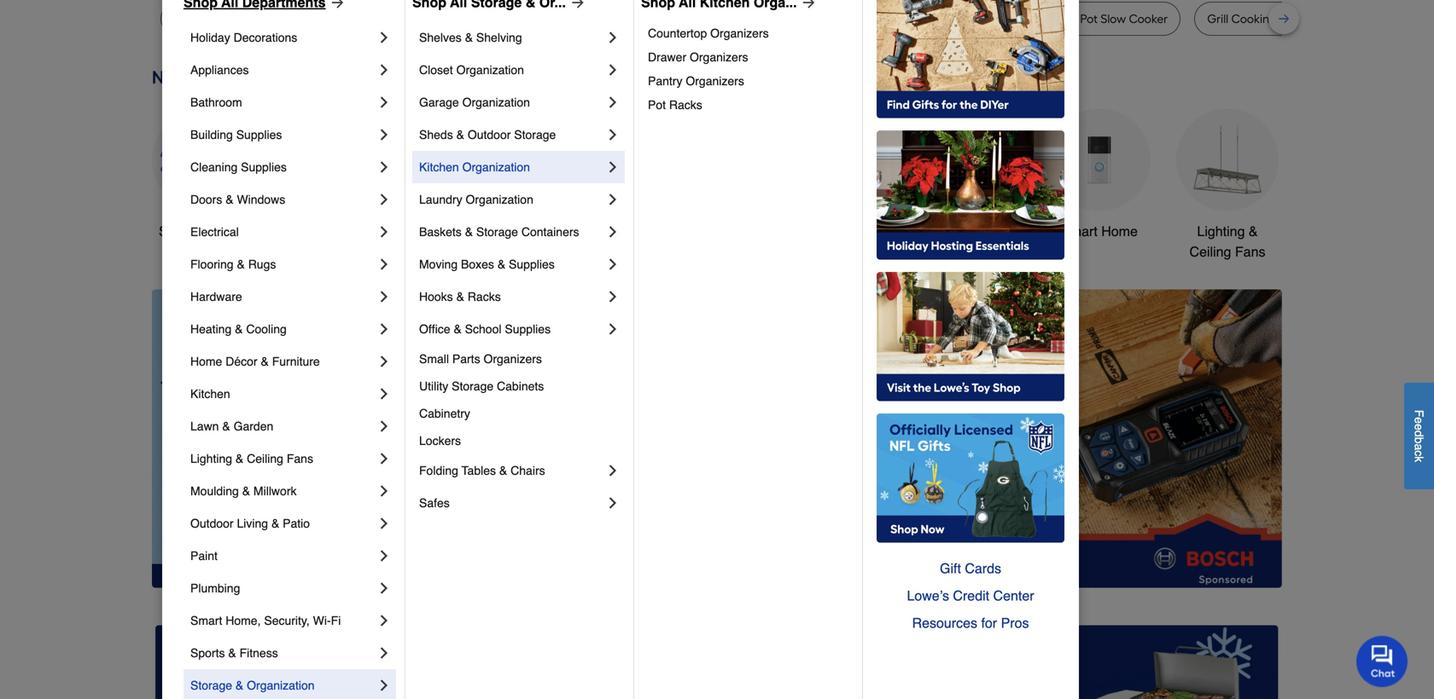 Task type: vqa. For each thing, say whether or not it's contained in the screenshot.
FOLDING
yes



Task type: locate. For each thing, give the bounding box(es) containing it.
pot for crock pot slow cooker
[[1080, 12, 1098, 26]]

1 horizontal spatial cooking
[[1231, 12, 1277, 26]]

garage
[[419, 96, 459, 109]]

0 horizontal spatial tools
[[443, 224, 475, 239]]

chevron right image for paint
[[376, 548, 393, 565]]

1 vertical spatial racks
[[468, 290, 501, 304]]

flooring & rugs
[[190, 258, 276, 271]]

1 horizontal spatial lighting & ceiling fans
[[1190, 224, 1265, 260]]

arrow right image up crock pot cooking pot
[[797, 0, 817, 11]]

lowe's
[[907, 589, 949, 604]]

storage
[[514, 128, 556, 142], [476, 225, 518, 239], [452, 380, 494, 394], [190, 680, 232, 693]]

deals
[[213, 224, 248, 239]]

office & school supplies
[[419, 323, 551, 336]]

parts
[[452, 353, 480, 366]]

arrow right image
[[1251, 439, 1268, 456]]

2 crock from the left
[[1045, 12, 1077, 26]]

1 horizontal spatial tools
[[848, 224, 879, 239]]

d
[[1412, 431, 1426, 438]]

resources for pros
[[912, 616, 1029, 632]]

tools up equipment
[[848, 224, 879, 239]]

garden
[[234, 420, 273, 434]]

kitchen up lawn
[[190, 388, 230, 401]]

arrow right image up holiday decorations link
[[326, 0, 346, 11]]

doors
[[190, 193, 222, 207]]

organizers inside the pantry organizers link
[[686, 74, 744, 88]]

0 vertical spatial smart
[[1061, 224, 1098, 239]]

arrow right image
[[326, 0, 346, 11], [566, 0, 586, 11], [797, 0, 817, 11]]

1 vertical spatial outdoor
[[795, 224, 844, 239]]

organizers for countertop organizers
[[710, 26, 769, 40]]

0 vertical spatial lighting
[[1197, 224, 1245, 239]]

outdoor down moulding
[[190, 517, 234, 531]]

kitchen for kitchen organization
[[419, 160, 459, 174]]

0 vertical spatial outdoor
[[468, 128, 511, 142]]

0 horizontal spatial bathroom
[[190, 96, 242, 109]]

racks down pantry organizers
[[669, 98, 702, 112]]

flooring
[[190, 258, 234, 271]]

outdoor down garage organization
[[468, 128, 511, 142]]

crock for crock pot slow cooker
[[1045, 12, 1077, 26]]

chevron right image for electrical
[[376, 224, 393, 241]]

organizers inside countertop organizers link
[[710, 26, 769, 40]]

0 horizontal spatial fans
[[287, 452, 313, 466]]

supplies down the 'containers'
[[509, 258, 555, 271]]

1 horizontal spatial cooker
[[1129, 12, 1168, 26]]

1 vertical spatial fans
[[287, 452, 313, 466]]

resources for pros link
[[877, 610, 1064, 638]]

organizers up drawer organizers link
[[710, 26, 769, 40]]

racks up the office & school supplies
[[468, 290, 501, 304]]

triple
[[371, 12, 401, 26]]

1 horizontal spatial crock
[[1045, 12, 1077, 26]]

1 horizontal spatial lighting & ceiling fans link
[[1176, 109, 1279, 262]]

cooling
[[246, 323, 287, 336]]

office
[[419, 323, 450, 336]]

0 horizontal spatial crock
[[788, 12, 820, 26]]

chevron right image for laundry organization
[[604, 191, 621, 208]]

chevron right image for garage organization
[[604, 94, 621, 111]]

supplies inside "link"
[[509, 258, 555, 271]]

organization down shelving
[[456, 63, 524, 77]]

1 crock from the left
[[788, 12, 820, 26]]

baskets & storage containers
[[419, 225, 579, 239]]

chevron right image for doors & windows
[[376, 191, 393, 208]]

0 horizontal spatial decorations
[[234, 31, 297, 44]]

flooring & rugs link
[[190, 248, 376, 281]]

1 horizontal spatial bathroom link
[[920, 109, 1023, 242]]

crock for crock pot cooking pot
[[788, 12, 820, 26]]

2 horizontal spatial arrow right image
[[797, 0, 817, 11]]

microwave
[[511, 12, 570, 26]]

outdoor up equipment
[[795, 224, 844, 239]]

fans
[[1235, 244, 1265, 260], [287, 452, 313, 466]]

drawer organizers link
[[648, 45, 850, 69]]

0 vertical spatial fans
[[1235, 244, 1265, 260]]

smart for smart home
[[1061, 224, 1098, 239]]

sheds & outdoor storage link
[[419, 119, 604, 151]]

1 cooker from the left
[[432, 12, 471, 26]]

crock up drawer organizers link
[[788, 12, 820, 26]]

chevron right image for shelves & shelving
[[604, 29, 621, 46]]

baskets & storage containers link
[[419, 216, 604, 248]]

0 vertical spatial kitchen
[[419, 160, 459, 174]]

1 pot from the left
[[823, 12, 840, 26]]

moving
[[419, 258, 458, 271]]

smart inside 'link'
[[190, 615, 222, 628]]

containers
[[521, 225, 579, 239]]

0 horizontal spatial cooker
[[432, 12, 471, 26]]

fitness
[[240, 647, 278, 661]]

security,
[[264, 615, 310, 628]]

1 vertical spatial lighting & ceiling fans link
[[190, 443, 376, 475]]

chevron right image for kitchen
[[376, 386, 393, 403]]

1 vertical spatial home
[[190, 355, 222, 369]]

lawn & garden
[[190, 420, 273, 434]]

0 vertical spatial bathroom
[[190, 96, 242, 109]]

outdoor living & patio link
[[190, 508, 376, 540]]

organization inside "link"
[[456, 63, 524, 77]]

utility storage cabinets
[[419, 380, 544, 394]]

cooking
[[843, 12, 889, 26], [1231, 12, 1277, 26]]

outdoor inside outdoor tools & equipment
[[795, 224, 844, 239]]

0 horizontal spatial lighting & ceiling fans
[[190, 452, 313, 466]]

0 horizontal spatial ceiling
[[247, 452, 283, 466]]

pot racks
[[648, 98, 702, 112]]

0 horizontal spatial kitchen
[[190, 388, 230, 401]]

1 vertical spatial ceiling
[[247, 452, 283, 466]]

0 horizontal spatial lighting & ceiling fans link
[[190, 443, 376, 475]]

office & school supplies link
[[419, 313, 604, 346]]

organizers for drawer organizers
[[690, 50, 748, 64]]

2 pot from the left
[[892, 12, 909, 26]]

1 vertical spatial bathroom
[[942, 224, 1001, 239]]

small parts organizers
[[419, 353, 542, 366]]

1 slow from the left
[[404, 12, 429, 26]]

officially licensed n f l gifts. shop now. image
[[877, 414, 1064, 544]]

organization up sheds & outdoor storage
[[462, 96, 530, 109]]

organization up baskets & storage containers
[[466, 193, 533, 207]]

1 horizontal spatial outdoor
[[468, 128, 511, 142]]

decorations for holiday
[[234, 31, 297, 44]]

3 arrow right image from the left
[[797, 0, 817, 11]]

drawer organizers
[[648, 50, 748, 64]]

lowe's credit center
[[907, 589, 1034, 604]]

moving boxes & supplies link
[[419, 248, 604, 281]]

organizers up utility storage cabinets link
[[484, 353, 542, 366]]

smart home link
[[1048, 109, 1151, 242]]

arrow right image up microwave countertop
[[566, 0, 586, 11]]

0 vertical spatial ceiling
[[1190, 244, 1231, 260]]

1 horizontal spatial smart
[[1061, 224, 1098, 239]]

tools down the laundry organization
[[443, 224, 475, 239]]

1 vertical spatial decorations
[[551, 244, 624, 260]]

gift cards
[[940, 561, 1001, 577]]

cabinets
[[497, 380, 544, 394]]

home décor & furniture link
[[190, 346, 376, 378]]

& inside "link"
[[498, 258, 505, 271]]

2 vertical spatial outdoor
[[190, 517, 234, 531]]

slow
[[404, 12, 429, 26], [1101, 12, 1126, 26]]

moulding & millwork
[[190, 485, 297, 499]]

storage & organization link
[[190, 670, 376, 700]]

chevron right image for holiday decorations
[[376, 29, 393, 46]]

chevron right image for closet organization
[[604, 61, 621, 79]]

cooker up shelves
[[432, 12, 471, 26]]

visit the lowe's toy shop. image
[[877, 272, 1064, 402]]

tables
[[462, 464, 496, 478]]

tools inside outdoor tools & equipment
[[848, 224, 879, 239]]

organizers inside drawer organizers link
[[690, 50, 748, 64]]

0 horizontal spatial slow
[[404, 12, 429, 26]]

shop
[[159, 224, 191, 239]]

advertisement region
[[455, 290, 1282, 592]]

2 tools from the left
[[848, 224, 879, 239]]

decorations down christmas
[[551, 244, 624, 260]]

organization down sheds & outdoor storage
[[462, 160, 530, 174]]

4 pot from the left
[[1080, 12, 1098, 26]]

chevron right image for kitchen organization
[[604, 159, 621, 176]]

0 vertical spatial lighting & ceiling fans link
[[1176, 109, 1279, 262]]

1 horizontal spatial fans
[[1235, 244, 1265, 260]]

chevron right image
[[376, 61, 393, 79], [604, 126, 621, 143], [376, 224, 393, 241], [604, 224, 621, 241], [376, 256, 393, 273], [604, 256, 621, 273], [376, 289, 393, 306], [604, 321, 621, 338], [376, 483, 393, 500], [376, 516, 393, 533], [376, 548, 393, 565], [376, 580, 393, 598], [376, 613, 393, 630], [376, 678, 393, 695]]

chevron right image for moving boxes & supplies
[[604, 256, 621, 273]]

organizers down countertop organizers
[[690, 50, 748, 64]]

shop all deals link
[[152, 109, 254, 242]]

grill cooking grate & warming rack
[[1207, 12, 1405, 26]]

0 horizontal spatial outdoor
[[190, 517, 234, 531]]

1 horizontal spatial arrow right image
[[566, 0, 586, 11]]

millwork
[[253, 485, 297, 499]]

chevron right image for home décor & furniture
[[376, 353, 393, 370]]

supplies
[[236, 128, 282, 142], [241, 160, 287, 174], [509, 258, 555, 271], [505, 323, 551, 336]]

scroll to item #5 image
[[949, 558, 990, 565]]

organization for laundry organization
[[466, 193, 533, 207]]

hooks & racks link
[[419, 281, 604, 313]]

0 horizontal spatial arrow right image
[[326, 0, 346, 11]]

1 horizontal spatial lighting
[[1197, 224, 1245, 239]]

2 horizontal spatial outdoor
[[795, 224, 844, 239]]

2 cooker from the left
[[1129, 12, 1168, 26]]

rack
[[1379, 12, 1405, 26]]

1 horizontal spatial decorations
[[551, 244, 624, 260]]

chevron right image for smart home, security, wi-fi
[[376, 613, 393, 630]]

crock right 'instant pot'
[[1045, 12, 1077, 26]]

1 horizontal spatial kitchen
[[419, 160, 459, 174]]

christmas decorations
[[551, 224, 624, 260]]

1 vertical spatial smart
[[190, 615, 222, 628]]

e up b
[[1412, 424, 1426, 431]]

smart home
[[1061, 224, 1138, 239]]

hooks & racks
[[419, 290, 501, 304]]

1 horizontal spatial racks
[[669, 98, 702, 112]]

3 pot from the left
[[989, 12, 1006, 26]]

countertop organizers
[[648, 26, 769, 40]]

1 horizontal spatial slow
[[1101, 12, 1126, 26]]

living
[[237, 517, 268, 531]]

0 horizontal spatial smart
[[190, 615, 222, 628]]

organizers
[[710, 26, 769, 40], [690, 50, 748, 64], [686, 74, 744, 88], [484, 353, 542, 366]]

building
[[190, 128, 233, 142]]

pantry
[[648, 74, 682, 88]]

pantry organizers link
[[648, 69, 850, 93]]

kitchen link
[[190, 378, 376, 411]]

0 horizontal spatial racks
[[468, 290, 501, 304]]

center
[[993, 589, 1034, 604]]

doors & windows
[[190, 193, 285, 207]]

scroll to item #4 image
[[908, 558, 949, 565]]

equipment
[[811, 244, 876, 260]]

organizers down drawer organizers
[[686, 74, 744, 88]]

decorations inside 'link'
[[551, 244, 624, 260]]

cooker
[[432, 12, 471, 26], [1129, 12, 1168, 26]]

lighting & ceiling fans link
[[1176, 109, 1279, 262], [190, 443, 376, 475]]

chevron right image for hooks & racks
[[604, 289, 621, 306]]

chevron right image
[[376, 29, 393, 46], [604, 29, 621, 46], [604, 61, 621, 79], [376, 94, 393, 111], [604, 94, 621, 111], [376, 126, 393, 143], [376, 159, 393, 176], [604, 159, 621, 176], [376, 191, 393, 208], [604, 191, 621, 208], [604, 289, 621, 306], [376, 321, 393, 338], [376, 353, 393, 370], [376, 386, 393, 403], [376, 418, 393, 435], [376, 451, 393, 468], [604, 463, 621, 480], [604, 495, 621, 512], [376, 645, 393, 662]]

2 e from the top
[[1412, 424, 1426, 431]]

0 vertical spatial home
[[1101, 224, 1138, 239]]

get up to 2 free select tools or batteries when you buy 1 with select purchases. image
[[155, 626, 512, 700]]

sheds
[[419, 128, 453, 142]]

0 vertical spatial racks
[[669, 98, 702, 112]]

f e e d b a c k
[[1412, 410, 1426, 463]]

tools link
[[408, 109, 510, 242]]

cleaning
[[190, 160, 238, 174]]

chevron right image for sheds & outdoor storage
[[604, 126, 621, 143]]

0 horizontal spatial cooking
[[843, 12, 889, 26]]

pros
[[1001, 616, 1029, 632]]

1 vertical spatial kitchen
[[190, 388, 230, 401]]

kitchen up laundry
[[419, 160, 459, 174]]

decorations for christmas
[[551, 244, 624, 260]]

0 vertical spatial decorations
[[234, 31, 297, 44]]

cooker left grill
[[1129, 12, 1168, 26]]

e up 'd'
[[1412, 418, 1426, 424]]

1 vertical spatial lighting
[[190, 452, 232, 466]]

decorations up appliances link
[[234, 31, 297, 44]]

smart home, security, wi-fi link
[[190, 605, 376, 638]]

laundry organization link
[[419, 184, 604, 216]]

sports
[[190, 647, 225, 661]]



Task type: describe. For each thing, give the bounding box(es) containing it.
chevron right image for folding tables & chairs
[[604, 463, 621, 480]]

smart for smart home, security, wi-fi
[[190, 615, 222, 628]]

electrical link
[[190, 216, 376, 248]]

up to 35 percent off select small appliances. image
[[539, 626, 895, 700]]

organizers inside the 'small parts organizers' link
[[484, 353, 542, 366]]

chevron right image for office & school supplies
[[604, 321, 621, 338]]

heating & cooling link
[[190, 313, 376, 346]]

chevron right image for heating & cooling
[[376, 321, 393, 338]]

sports & fitness link
[[190, 638, 376, 670]]

wi-
[[313, 615, 331, 628]]

countertop
[[648, 26, 707, 40]]

paint link
[[190, 540, 376, 573]]

organization for kitchen organization
[[462, 160, 530, 174]]

smart home, security, wi-fi
[[190, 615, 341, 628]]

shop these last-minute gifts. $99 or less. quantities are limited and won't last. image
[[152, 290, 428, 589]]

chevron right image for appliances
[[376, 61, 393, 79]]

shelves
[[419, 31, 462, 44]]

paint
[[190, 550, 218, 563]]

chevron right image for outdoor living & patio
[[376, 516, 393, 533]]

closet
[[419, 63, 453, 77]]

lawn & garden link
[[190, 411, 376, 443]]

chevron right image for flooring & rugs
[[376, 256, 393, 273]]

plumbing
[[190, 582, 240, 596]]

décor
[[226, 355, 257, 369]]

lighting inside lighting & ceiling fans
[[1197, 224, 1245, 239]]

cleaning supplies link
[[190, 151, 376, 184]]

outdoor living & patio
[[190, 517, 310, 531]]

pot for crock pot cooking pot
[[823, 12, 840, 26]]

1 horizontal spatial ceiling
[[1190, 244, 1231, 260]]

countertop organizers link
[[648, 21, 850, 45]]

furniture
[[272, 355, 320, 369]]

outdoor for outdoor tools & equipment
[[795, 224, 844, 239]]

appliances
[[190, 63, 249, 77]]

patio
[[283, 517, 310, 531]]

lockers link
[[419, 428, 621, 455]]

find gifts for the diyer. image
[[877, 0, 1064, 119]]

storage up the moving boxes & supplies
[[476, 225, 518, 239]]

outdoor for outdoor living & patio
[[190, 517, 234, 531]]

holiday decorations
[[190, 31, 297, 44]]

supplies up cleaning supplies
[[236, 128, 282, 142]]

resources
[[912, 616, 977, 632]]

holiday hosting essentials. image
[[877, 131, 1064, 260]]

storage down parts
[[452, 380, 494, 394]]

storage & organization
[[190, 680, 315, 693]]

storage down garage organization link
[[514, 128, 556, 142]]

kitchen for kitchen
[[190, 388, 230, 401]]

rugs
[[248, 258, 276, 271]]

garage organization link
[[419, 86, 604, 119]]

0 horizontal spatial lighting
[[190, 452, 232, 466]]

folding tables & chairs
[[419, 464, 545, 478]]

small
[[419, 353, 449, 366]]

0 horizontal spatial home
[[190, 355, 222, 369]]

safes link
[[419, 487, 604, 520]]

cabinetry link
[[419, 400, 621, 428]]

sports & fitness
[[190, 647, 278, 661]]

1 horizontal spatial bathroom
[[942, 224, 1001, 239]]

1 horizontal spatial home
[[1101, 224, 1138, 239]]

pot for instant pot
[[989, 12, 1006, 26]]

scroll to item #2 element
[[822, 556, 867, 566]]

supplies up the 'small parts organizers' link
[[505, 323, 551, 336]]

doors & windows link
[[190, 184, 376, 216]]

moving boxes & supplies
[[419, 258, 555, 271]]

racks inside pot racks link
[[669, 98, 702, 112]]

1 tools from the left
[[443, 224, 475, 239]]

1 cooking from the left
[[843, 12, 889, 26]]

c
[[1412, 451, 1426, 457]]

supplies up windows
[[241, 160, 287, 174]]

chevron right image for baskets & storage containers
[[604, 224, 621, 241]]

school
[[465, 323, 502, 336]]

garage organization
[[419, 96, 530, 109]]

kitchen organization link
[[419, 151, 604, 184]]

pot
[[648, 98, 666, 112]]

christmas
[[557, 224, 618, 239]]

1 vertical spatial lighting & ceiling fans
[[190, 452, 313, 466]]

organization for garage organization
[[462, 96, 530, 109]]

b
[[1412, 438, 1426, 444]]

2 arrow right image from the left
[[566, 0, 586, 11]]

plumbing link
[[190, 573, 376, 605]]

building supplies link
[[190, 119, 376, 151]]

holiday
[[190, 31, 230, 44]]

1 e from the top
[[1412, 418, 1426, 424]]

instant
[[948, 12, 986, 26]]

2 slow from the left
[[1101, 12, 1126, 26]]

small parts organizers link
[[419, 346, 621, 373]]

credit
[[953, 589, 989, 604]]

chevron right image for building supplies
[[376, 126, 393, 143]]

organization down sports & fitness link
[[247, 680, 315, 693]]

chevron right image for plumbing
[[376, 580, 393, 598]]

chevron right image for storage & organization
[[376, 678, 393, 695]]

triple slow cooker
[[371, 12, 471, 26]]

organizers for pantry organizers
[[686, 74, 744, 88]]

new deals every day during 25 days of deals image
[[152, 63, 1282, 92]]

all
[[194, 224, 209, 239]]

chevron right image for lawn & garden
[[376, 418, 393, 435]]

hooks
[[419, 290, 453, 304]]

f
[[1412, 410, 1426, 418]]

shop all deals
[[159, 224, 248, 239]]

chat invite button image
[[1356, 636, 1409, 688]]

folding tables & chairs link
[[419, 455, 604, 487]]

2 cooking from the left
[[1231, 12, 1277, 26]]

chevron right image for moulding & millwork
[[376, 483, 393, 500]]

chevron right image for cleaning supplies
[[376, 159, 393, 176]]

closet organization
[[419, 63, 524, 77]]

christmas decorations link
[[536, 109, 639, 262]]

& inside outdoor tools & equipment
[[883, 224, 892, 239]]

cleaning supplies
[[190, 160, 287, 174]]

pantry organizers
[[648, 74, 744, 88]]

shelves & shelving
[[419, 31, 522, 44]]

storage down sports at the bottom of the page
[[190, 680, 232, 693]]

kitchen organization
[[419, 160, 530, 174]]

fi
[[331, 615, 341, 628]]

chevron right image for safes
[[604, 495, 621, 512]]

0 horizontal spatial bathroom link
[[190, 86, 376, 119]]

fans inside lighting & ceiling fans
[[1235, 244, 1265, 260]]

0 vertical spatial lighting & ceiling fans
[[1190, 224, 1265, 260]]

chevron right image for lighting & ceiling fans
[[376, 451, 393, 468]]

chevron right image for sports & fitness
[[376, 645, 393, 662]]

laundry
[[419, 193, 462, 207]]

outdoor tools & equipment
[[795, 224, 892, 260]]

shelves & shelving link
[[419, 21, 604, 54]]

lowe's credit center link
[[877, 583, 1064, 610]]

grill
[[1207, 12, 1229, 26]]

racks inside hooks & racks link
[[468, 290, 501, 304]]

gift cards link
[[877, 556, 1064, 583]]

1 arrow right image from the left
[[326, 0, 346, 11]]

up to 30 percent off select grills and accessories. image
[[923, 626, 1279, 700]]

holiday decorations link
[[190, 21, 376, 54]]

gift
[[940, 561, 961, 577]]

chevron right image for bathroom
[[376, 94, 393, 111]]

laundry organization
[[419, 193, 533, 207]]

drawer
[[648, 50, 686, 64]]

organization for closet organization
[[456, 63, 524, 77]]

pot racks link
[[648, 93, 850, 117]]

chevron right image for hardware
[[376, 289, 393, 306]]

shelving
[[476, 31, 522, 44]]

moulding & millwork link
[[190, 475, 376, 508]]

moulding
[[190, 485, 239, 499]]

folding
[[419, 464, 458, 478]]

utility
[[419, 380, 448, 394]]

utility storage cabinets link
[[419, 373, 621, 400]]



